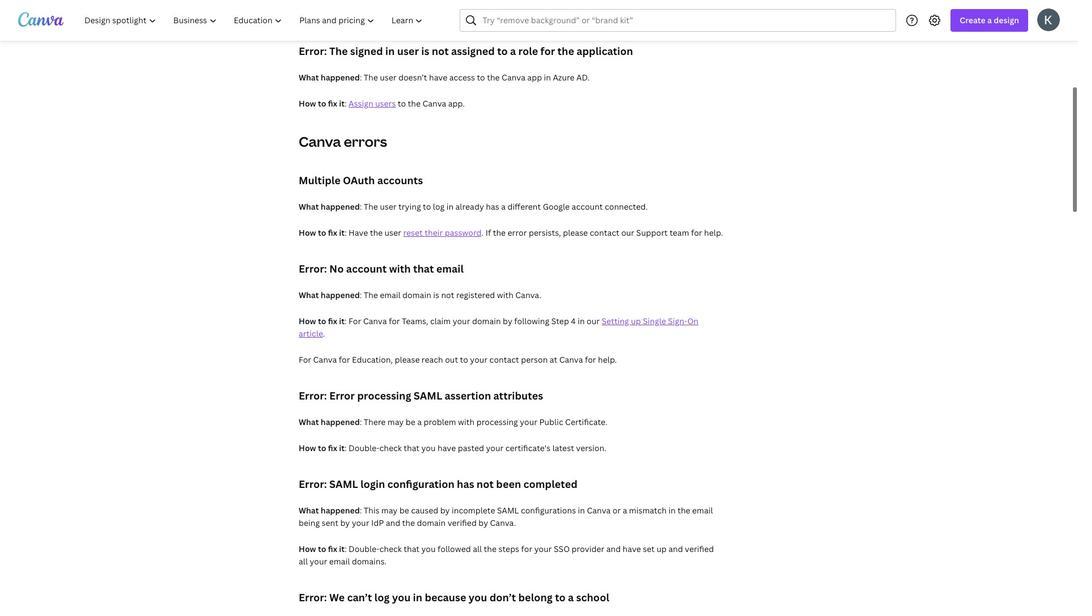 Task type: locate. For each thing, give the bounding box(es) containing it.
0 horizontal spatial processing
[[357, 389, 411, 402]]

what happened : the user doesn't have access to the canva app in azure ad.
[[299, 72, 590, 83]]

the up azure
[[558, 44, 574, 58]]

fix for :
[[328, 98, 337, 109]]

0 horizontal spatial verified
[[448, 518, 477, 528]]

1 horizontal spatial log
[[433, 201, 445, 212]]

assertion
[[445, 389, 491, 402]]

on
[[687, 316, 699, 327]]

password
[[445, 227, 482, 238]]

1 horizontal spatial please
[[563, 227, 588, 238]]

1 vertical spatial for
[[299, 354, 311, 365]]

4 error: from the top
[[299, 477, 327, 491]]

email right mismatch at the right of the page
[[692, 505, 713, 516]]

double-
[[349, 443, 380, 453], [349, 544, 380, 554]]

being
[[299, 518, 320, 528]]

1 horizontal spatial up
[[657, 544, 667, 554]]

1 vertical spatial that
[[404, 443, 420, 453]]

in right 4 in the bottom of the page
[[578, 316, 585, 327]]

in right configurations
[[578, 505, 585, 516]]

has
[[486, 201, 499, 212], [457, 477, 474, 491]]

a left design
[[987, 15, 992, 26]]

3 it from the top
[[339, 316, 345, 327]]

person
[[521, 354, 548, 365]]

that up configuration at bottom
[[404, 443, 420, 453]]

0 vertical spatial for
[[349, 316, 361, 327]]

3 error: from the top
[[299, 389, 327, 402]]

with
[[389, 262, 411, 275], [497, 290, 514, 300], [458, 417, 475, 427]]

and right 'provider'
[[606, 544, 621, 554]]

1 vertical spatial up
[[657, 544, 667, 554]]

the down multiple oauth accounts
[[364, 201, 378, 212]]

2 what from the top
[[299, 201, 319, 212]]

verified down incomplete
[[448, 518, 477, 528]]

Try "remove background" or "brand kit" search field
[[483, 10, 889, 31]]

up right set
[[657, 544, 667, 554]]

is up doesn't
[[421, 44, 429, 58]]

canva right at
[[559, 354, 583, 365]]

1 how from the top
[[299, 98, 316, 109]]

1 vertical spatial domain
[[472, 316, 501, 327]]

error:
[[299, 44, 327, 58], [299, 262, 327, 275], [299, 389, 327, 402], [299, 477, 327, 491], [299, 591, 327, 604]]

public
[[539, 417, 563, 427]]

how for how to fix it
[[299, 544, 316, 554]]

user left reset
[[385, 227, 401, 238]]

1 vertical spatial have
[[438, 443, 456, 453]]

0 horizontal spatial our
[[587, 316, 600, 327]]

2 happened from the top
[[321, 201, 360, 212]]

0 vertical spatial log
[[433, 201, 445, 212]]

0 horizontal spatial with
[[389, 262, 411, 275]]

help. right team
[[704, 227, 723, 238]]

0 vertical spatial have
[[429, 72, 447, 83]]

0 horizontal spatial help.
[[598, 354, 617, 365]]

saml inside : this may be caused by incomplete saml configurations in canva or a mismatch in the email being sent by your idp and the domain verified by canva.
[[497, 505, 519, 516]]

1 horizontal spatial is
[[433, 290, 439, 300]]

has right already in the left top of the page
[[486, 201, 499, 212]]

persists,
[[529, 227, 561, 238]]

how to fix it
[[299, 544, 345, 554]]

fix down no
[[328, 316, 337, 327]]

1 vertical spatial check
[[380, 544, 402, 554]]

0 vertical spatial is
[[421, 44, 429, 58]]

signed
[[350, 44, 383, 58]]

domain up teams, on the bottom of the page
[[403, 290, 431, 300]]

the down doesn't
[[408, 98, 421, 109]]

create a design
[[960, 15, 1019, 26]]

3 fix from the top
[[328, 316, 337, 327]]

canva. up following
[[515, 290, 541, 300]]

1 horizontal spatial processing
[[477, 417, 518, 427]]

the up assign users link on the left of the page
[[364, 72, 378, 83]]

4 it from the top
[[339, 443, 345, 453]]

1 double- from the top
[[349, 443, 380, 453]]

to
[[497, 44, 508, 58], [477, 72, 485, 83], [318, 98, 326, 109], [398, 98, 406, 109], [423, 201, 431, 212], [318, 227, 326, 238], [318, 316, 326, 327], [460, 354, 468, 365], [318, 443, 326, 453], [318, 544, 326, 554], [555, 591, 566, 604]]

0 vertical spatial may
[[388, 417, 404, 427]]

reach
[[422, 354, 443, 365]]

happened for : the email domain is not registered with canva.
[[321, 290, 360, 300]]

2 vertical spatial with
[[458, 417, 475, 427]]

1 vertical spatial saml
[[329, 477, 358, 491]]

be down error: error processing saml assertion attributes at the bottom
[[406, 417, 415, 427]]

users
[[375, 98, 396, 109]]

canva. up steps
[[490, 518, 516, 528]]

with down 'assertion'
[[458, 417, 475, 427]]

not left been
[[477, 477, 494, 491]]

1 vertical spatial has
[[457, 477, 474, 491]]

in left already in the left top of the page
[[446, 201, 454, 212]]

0 vertical spatial .
[[482, 227, 484, 238]]

certificate.
[[565, 417, 607, 427]]

fix
[[328, 98, 337, 109], [328, 227, 337, 238], [328, 316, 337, 327], [328, 443, 337, 453], [328, 544, 337, 554]]

a right the or
[[623, 505, 627, 516]]

2 vertical spatial have
[[623, 544, 641, 554]]

processing
[[357, 389, 411, 402], [477, 417, 518, 427]]

what happened : the email domain is not registered with canva.
[[299, 290, 541, 300]]

1 horizontal spatial our
[[621, 227, 634, 238]]

0 horizontal spatial has
[[457, 477, 474, 491]]

happened for : the user doesn't have access to the canva app in azure ad.
[[321, 72, 360, 83]]

all down how to fix it
[[299, 556, 308, 567]]

all
[[473, 544, 482, 554], [299, 556, 308, 567]]

create a design button
[[951, 9, 1028, 32]]

canva
[[502, 72, 525, 83], [423, 98, 446, 109], [299, 132, 341, 151], [363, 316, 387, 327], [313, 354, 337, 365], [559, 354, 583, 365], [587, 505, 611, 516]]

happened up have
[[321, 201, 360, 212]]

canva inside : this may be caused by incomplete saml configurations in canva or a mismatch in the email being sent by your idp and the domain verified by canva.
[[587, 505, 611, 516]]

up left single
[[631, 316, 641, 327]]

in
[[385, 44, 395, 58], [544, 72, 551, 83], [446, 201, 454, 212], [578, 316, 585, 327], [578, 505, 585, 516], [669, 505, 676, 516], [413, 591, 422, 604]]

0 vertical spatial double-
[[349, 443, 380, 453]]

errors
[[344, 132, 387, 151]]

error: left no
[[299, 262, 327, 275]]

:
[[360, 72, 362, 83], [345, 98, 347, 109], [360, 201, 362, 212], [345, 227, 347, 238], [360, 290, 362, 300], [345, 316, 347, 327], [360, 417, 362, 427], [345, 443, 347, 453], [360, 505, 362, 516], [345, 544, 347, 554]]

caused
[[411, 505, 438, 516]]

have
[[429, 72, 447, 83], [438, 443, 456, 453], [623, 544, 641, 554]]

2 fix from the top
[[328, 227, 337, 238]]

2 vertical spatial that
[[404, 544, 420, 554]]

account
[[572, 201, 603, 212], [346, 262, 387, 275]]

error
[[329, 389, 355, 402]]

canva left app
[[502, 72, 525, 83]]

the for : the user doesn't have access to the canva app in azure ad.
[[364, 72, 378, 83]]

what happened : there may be a problem with processing your public certificate.
[[299, 417, 607, 427]]

not up how to fix it : for canva for teams, claim your domain by following step 4 in our
[[441, 290, 454, 300]]

the for : the user trying to log in already has a different google account connected.
[[364, 201, 378, 212]]

what happened
[[299, 505, 360, 516]]

1 vertical spatial canva.
[[490, 518, 516, 528]]

1 happened from the top
[[321, 72, 360, 83]]

your right pasted
[[486, 443, 504, 453]]

the right mismatch at the right of the page
[[678, 505, 690, 516]]

canva down article in the bottom of the page
[[313, 354, 337, 365]]

a
[[987, 15, 992, 26], [510, 44, 516, 58], [501, 201, 506, 212], [417, 417, 422, 427], [623, 505, 627, 516], [568, 591, 574, 604]]

4 happened from the top
[[321, 417, 360, 427]]

happened
[[321, 72, 360, 83], [321, 201, 360, 212], [321, 290, 360, 300], [321, 417, 360, 427], [321, 505, 360, 516]]

that inside : double-check that you followed all the steps for your sso provider and have set up and verified all your email domains.
[[404, 544, 420, 554]]

processing down attributes
[[477, 417, 518, 427]]

or
[[613, 505, 621, 516]]

2 how from the top
[[299, 227, 316, 238]]

up inside : double-check that you followed all the steps for your sso provider and have set up and verified all your email domains.
[[657, 544, 667, 554]]

that
[[413, 262, 434, 275], [404, 443, 420, 453], [404, 544, 420, 554]]

1 vertical spatial all
[[299, 556, 308, 567]]

0 horizontal spatial up
[[631, 316, 641, 327]]

it down 'error'
[[339, 443, 345, 453]]

0 vertical spatial help.
[[704, 227, 723, 238]]

account right google
[[572, 201, 603, 212]]

happened for : the user trying to log in already has a different google account connected.
[[321, 201, 360, 212]]

how for how to fix it : for canva for teams, claim your domain by following step 4 in our
[[299, 316, 316, 327]]

2 double- from the top
[[349, 544, 380, 554]]

your inside : this may be caused by incomplete saml configurations in canva or a mismatch in the email being sent by your idp and the domain verified by canva.
[[352, 518, 369, 528]]

following
[[514, 316, 549, 327]]

check inside : double-check that you followed all the steps for your sso provider and have set up and verified all your email domains.
[[380, 544, 402, 554]]

for down article in the bottom of the page
[[299, 354, 311, 365]]

their
[[425, 227, 443, 238]]

log up reset their password link
[[433, 201, 445, 212]]

2 check from the top
[[380, 544, 402, 554]]

0 horizontal spatial saml
[[329, 477, 358, 491]]

up
[[631, 316, 641, 327], [657, 544, 667, 554]]

in right mismatch at the right of the page
[[669, 505, 676, 516]]

out
[[445, 354, 458, 365]]

for right steps
[[521, 544, 532, 554]]

0 horizontal spatial please
[[395, 354, 420, 365]]

top level navigation element
[[77, 9, 433, 32]]

2 horizontal spatial saml
[[497, 505, 519, 516]]

fix down sent
[[328, 544, 337, 554]]

0 horizontal spatial .
[[323, 328, 325, 339]]

contact
[[590, 227, 619, 238], [490, 354, 519, 365]]

verified inside : double-check that you followed all the steps for your sso provider and have set up and verified all your email domains.
[[685, 544, 714, 554]]

1 fix from the top
[[328, 98, 337, 109]]

1 vertical spatial log
[[374, 591, 390, 604]]

user for trying
[[380, 201, 397, 212]]

1 horizontal spatial with
[[458, 417, 475, 427]]

incomplete
[[452, 505, 495, 516]]

attributes
[[493, 389, 543, 402]]

please right persists,
[[563, 227, 588, 238]]

0 horizontal spatial account
[[346, 262, 387, 275]]

double- down there
[[349, 443, 380, 453]]

up inside setting up single sign-on article
[[631, 316, 641, 327]]

double- inside : double-check that you followed all the steps for your sso provider and have set up and verified all your email domains.
[[349, 544, 380, 554]]

setting
[[602, 316, 629, 327]]

our left the support
[[621, 227, 634, 238]]

0 vertical spatial please
[[563, 227, 588, 238]]

processing up there
[[357, 389, 411, 402]]

pasted
[[458, 443, 484, 453]]

for up education,
[[349, 316, 361, 327]]

error: left 'signed' at the left top of the page
[[299, 44, 327, 58]]

belong
[[518, 591, 553, 604]]

user up doesn't
[[397, 44, 419, 58]]

1 what from the top
[[299, 72, 319, 83]]

what for what happened
[[299, 505, 319, 516]]

0 horizontal spatial contact
[[490, 354, 519, 365]]

and
[[386, 518, 400, 528], [606, 544, 621, 554], [669, 544, 683, 554]]

a left different
[[501, 201, 506, 212]]

saml
[[414, 389, 442, 402], [329, 477, 358, 491], [497, 505, 519, 516]]

not up what happened : the user doesn't have access to the canva app in azure ad.
[[432, 44, 449, 58]]

0 vertical spatial account
[[572, 201, 603, 212]]

registered
[[456, 290, 495, 300]]

1 vertical spatial may
[[381, 505, 398, 516]]

: this may be caused by incomplete saml configurations in canva or a mismatch in the email being sent by your idp and the domain verified by canva.
[[299, 505, 713, 528]]

contact left person
[[490, 354, 519, 365]]

check down there
[[380, 443, 402, 453]]

fix left assign
[[328, 98, 337, 109]]

you inside : double-check that you followed all the steps for your sso provider and have set up and verified all your email domains.
[[421, 544, 436, 554]]

happened down no
[[321, 290, 360, 300]]

saml up problem
[[414, 389, 442, 402]]

error: saml login configuration has not been completed
[[299, 477, 578, 491]]

2 horizontal spatial with
[[497, 290, 514, 300]]

by left following
[[503, 316, 512, 327]]

5 what from the top
[[299, 505, 319, 516]]

3 happened from the top
[[321, 290, 360, 300]]

how for how to fix it : have the user reset their password . if the error persists, please contact our support team for help.
[[299, 227, 316, 238]]

may
[[388, 417, 404, 427], [381, 505, 398, 516]]

have left access
[[429, 72, 447, 83]]

happened down 'error'
[[321, 417, 360, 427]]

0 vertical spatial verified
[[448, 518, 477, 528]]

user left trying
[[380, 201, 397, 212]]

1 horizontal spatial has
[[486, 201, 499, 212]]

user for is
[[397, 44, 419, 58]]

canva. inside : this may be caused by incomplete saml configurations in canva or a mismatch in the email being sent by your idp and the domain verified by canva.
[[490, 518, 516, 528]]

access
[[449, 72, 475, 83]]

: inside : double-check that you followed all the steps for your sso provider and have set up and verified all your email domains.
[[345, 544, 347, 554]]

2 vertical spatial saml
[[497, 505, 519, 516]]

a left role
[[510, 44, 516, 58]]

0 vertical spatial with
[[389, 262, 411, 275]]

the
[[329, 44, 348, 58], [364, 72, 378, 83], [364, 201, 378, 212], [364, 290, 378, 300]]

error: left 'error'
[[299, 389, 327, 402]]

fix left have
[[328, 227, 337, 238]]

this
[[364, 505, 379, 516]]

that up what happened : the email domain is not registered with canva.
[[413, 262, 434, 275]]

1 horizontal spatial .
[[482, 227, 484, 238]]

please
[[563, 227, 588, 238], [395, 354, 420, 365]]

for
[[349, 316, 361, 327], [299, 354, 311, 365]]

the down 'error: no account with that email' on the top
[[364, 290, 378, 300]]

2 it from the top
[[339, 227, 345, 238]]

help.
[[704, 227, 723, 238], [598, 354, 617, 365]]

is
[[421, 44, 429, 58], [433, 290, 439, 300]]

create
[[960, 15, 986, 26]]

0 vertical spatial up
[[631, 316, 641, 327]]

idp
[[371, 518, 384, 528]]

0 horizontal spatial is
[[421, 44, 429, 58]]

canva left the or
[[587, 505, 611, 516]]

3 what from the top
[[299, 290, 319, 300]]

check
[[380, 443, 402, 453], [380, 544, 402, 554]]

account right no
[[346, 262, 387, 275]]

the left steps
[[484, 544, 497, 554]]

error: left the we
[[299, 591, 327, 604]]

3 how from the top
[[299, 316, 316, 327]]

be inside : this may be caused by incomplete saml configurations in canva or a mismatch in the email being sent by your idp and the domain verified by canva.
[[399, 505, 409, 516]]

0 vertical spatial domain
[[403, 290, 431, 300]]

5 it from the top
[[339, 544, 345, 554]]

1 vertical spatial contact
[[490, 354, 519, 365]]

that down caused
[[404, 544, 420, 554]]

been
[[496, 477, 521, 491]]

5 error: from the top
[[299, 591, 327, 604]]

our right 4 in the bottom of the page
[[587, 316, 600, 327]]

5 how from the top
[[299, 544, 316, 554]]

accounts
[[377, 173, 423, 187]]

you
[[421, 443, 436, 453], [421, 544, 436, 554], [392, 591, 411, 604], [469, 591, 487, 604]]

certificate's
[[506, 443, 551, 453]]

0 vertical spatial canva.
[[515, 290, 541, 300]]

your down how to fix it
[[310, 556, 327, 567]]

verified inside : this may be caused by incomplete saml configurations in canva or a mismatch in the email being sent by your idp and the domain verified by canva.
[[448, 518, 477, 528]]

1 horizontal spatial contact
[[590, 227, 619, 238]]

for right role
[[541, 44, 555, 58]]

2 error: from the top
[[299, 262, 327, 275]]

4 how from the top
[[299, 443, 316, 453]]

happened up sent
[[321, 505, 360, 516]]

1 vertical spatial verified
[[685, 544, 714, 554]]

1 vertical spatial be
[[399, 505, 409, 516]]

.
[[482, 227, 484, 238], [323, 328, 325, 339]]

1 it from the top
[[339, 98, 345, 109]]

0 vertical spatial all
[[473, 544, 482, 554]]

0 vertical spatial check
[[380, 443, 402, 453]]

it down what happened
[[339, 544, 345, 554]]

1 horizontal spatial for
[[349, 316, 361, 327]]

have left pasted
[[438, 443, 456, 453]]

error: for error: no account with that email
[[299, 262, 327, 275]]

may up idp
[[381, 505, 398, 516]]

1 horizontal spatial verified
[[685, 544, 714, 554]]

be left caused
[[399, 505, 409, 516]]

saml down been
[[497, 505, 519, 516]]

followed
[[438, 544, 471, 554]]

contact down connected.
[[590, 227, 619, 238]]

with up what happened : the email domain is not registered with canva.
[[389, 262, 411, 275]]

our
[[621, 227, 634, 238], [587, 316, 600, 327]]

1 error: from the top
[[299, 44, 327, 58]]

you left followed
[[421, 544, 436, 554]]

0 horizontal spatial and
[[386, 518, 400, 528]]

0 vertical spatial saml
[[414, 389, 442, 402]]

0 vertical spatial our
[[621, 227, 634, 238]]

4 what from the top
[[299, 417, 319, 427]]

2 vertical spatial domain
[[417, 518, 446, 528]]

1 vertical spatial double-
[[349, 544, 380, 554]]



Task type: describe. For each thing, give the bounding box(es) containing it.
the right if
[[493, 227, 506, 238]]

1 horizontal spatial help.
[[704, 227, 723, 238]]

error
[[508, 227, 527, 238]]

application
[[577, 44, 633, 58]]

the for : the email domain is not registered with canva.
[[364, 290, 378, 300]]

reset
[[403, 227, 423, 238]]

fix for : have the user
[[328, 227, 337, 238]]

assign
[[349, 98, 373, 109]]

have inside : double-check that you followed all the steps for your sso provider and have set up and verified all your email domains.
[[623, 544, 641, 554]]

1 check from the top
[[380, 443, 402, 453]]

step
[[551, 316, 569, 327]]

canva left app.
[[423, 98, 446, 109]]

assign users link
[[349, 98, 396, 109]]

how to fix it : for canva for teams, claim your domain by following step 4 in our
[[299, 316, 602, 327]]

for left education,
[[339, 354, 350, 365]]

there
[[364, 417, 386, 427]]

doesn't
[[398, 72, 427, 83]]

you left don't
[[469, 591, 487, 604]]

1 vertical spatial with
[[497, 290, 514, 300]]

0 horizontal spatial all
[[299, 556, 308, 567]]

domains.
[[352, 556, 387, 567]]

email up registered
[[436, 262, 464, 275]]

canva up multiple
[[299, 132, 341, 151]]

because
[[425, 591, 466, 604]]

in right 'signed' at the left top of the page
[[385, 44, 395, 58]]

latest
[[552, 443, 574, 453]]

2 horizontal spatial and
[[669, 544, 683, 554]]

multiple
[[299, 173, 341, 187]]

by right caused
[[440, 505, 450, 516]]

1 horizontal spatial saml
[[414, 389, 442, 402]]

oauth
[[343, 173, 375, 187]]

sso
[[554, 544, 570, 554]]

how to fix it : double-check that you have pasted your certificate's latest version.
[[299, 443, 606, 453]]

completed
[[524, 477, 578, 491]]

the down caused
[[402, 518, 415, 528]]

google
[[543, 201, 570, 212]]

for left teams, on the bottom of the page
[[389, 316, 400, 327]]

1 vertical spatial .
[[323, 328, 325, 339]]

5 happened from the top
[[321, 505, 360, 516]]

steps
[[499, 544, 519, 554]]

email down 'error: no account with that email' on the top
[[380, 290, 401, 300]]

it for : for canva for teams, claim your domain by following step 4 in our
[[339, 316, 345, 327]]

0 horizontal spatial for
[[299, 354, 311, 365]]

: inside : this may be caused by incomplete saml configurations in canva or a mismatch in the email being sent by your idp and the domain verified by canva.
[[360, 505, 362, 516]]

by right sent
[[340, 518, 350, 528]]

a inside dropdown button
[[987, 15, 992, 26]]

in left because in the bottom left of the page
[[413, 591, 422, 604]]

your right out
[[470, 354, 488, 365]]

a inside : this may be caused by incomplete saml configurations in canva or a mismatch in the email being sent by your idp and the domain verified by canva.
[[623, 505, 627, 516]]

setting up single sign-on article
[[299, 316, 699, 339]]

support
[[636, 227, 668, 238]]

connected.
[[605, 201, 648, 212]]

sent
[[322, 518, 338, 528]]

error: error processing saml assertion attributes
[[299, 389, 543, 402]]

: double-check that you followed all the steps for your sso provider and have set up and verified all your email domains.
[[299, 544, 714, 567]]

canva errors
[[299, 132, 387, 151]]

error: for error: we can't log you in because you don't belong to a school
[[299, 591, 327, 604]]

what happened : the user trying to log in already has a different google account connected.
[[299, 201, 648, 212]]

5 fix from the top
[[328, 544, 337, 554]]

how to fix it : have the user reset their password . if the error persists, please contact our support team for help.
[[299, 227, 723, 238]]

1 vertical spatial please
[[395, 354, 420, 365]]

have
[[349, 227, 368, 238]]

what for what happened : the email domain is not registered with canva.
[[299, 290, 319, 300]]

fix for : for canva for teams, claim your domain by following step 4 in our
[[328, 316, 337, 327]]

0 vertical spatial that
[[413, 262, 434, 275]]

different
[[508, 201, 541, 212]]

for canva for education, please reach out to your contact person at canva for help.
[[299, 354, 617, 365]]

how to fix it : assign users to the canva app.
[[299, 98, 465, 109]]

1 vertical spatial not
[[441, 290, 454, 300]]

1 horizontal spatial and
[[606, 544, 621, 554]]

error: no account with that email
[[299, 262, 464, 275]]

single
[[643, 316, 666, 327]]

canva up education,
[[363, 316, 387, 327]]

your left public
[[520, 417, 537, 427]]

may inside : this may be caused by incomplete saml configurations in canva or a mismatch in the email being sent by your idp and the domain verified by canva.
[[381, 505, 398, 516]]

1 vertical spatial help.
[[598, 354, 617, 365]]

can't
[[347, 591, 372, 604]]

email inside : this may be caused by incomplete saml configurations in canva or a mismatch in the email being sent by your idp and the domain verified by canva.
[[692, 505, 713, 516]]

reset their password link
[[403, 227, 482, 238]]

by down incomplete
[[479, 518, 488, 528]]

1 vertical spatial account
[[346, 262, 387, 275]]

0 vertical spatial has
[[486, 201, 499, 212]]

error: the signed in user is not assigned to a role for the application
[[299, 44, 633, 58]]

happened for : there may be a problem with processing your public certificate.
[[321, 417, 360, 427]]

you down problem
[[421, 443, 436, 453]]

school
[[576, 591, 609, 604]]

team
[[670, 227, 689, 238]]

problem
[[424, 417, 456, 427]]

don't
[[490, 591, 516, 604]]

1 vertical spatial processing
[[477, 417, 518, 427]]

version.
[[576, 443, 606, 453]]

teams,
[[402, 316, 428, 327]]

4
[[571, 316, 576, 327]]

design
[[994, 15, 1019, 26]]

0 horizontal spatial log
[[374, 591, 390, 604]]

education,
[[352, 354, 393, 365]]

for inside : double-check that you followed all the steps for your sso provider and have set up and verified all your email domains.
[[521, 544, 532, 554]]

provider
[[572, 544, 604, 554]]

error: for error: error processing saml assertion attributes
[[299, 389, 327, 402]]

login
[[360, 477, 385, 491]]

configuration
[[387, 477, 455, 491]]

0 vertical spatial processing
[[357, 389, 411, 402]]

0 vertical spatial not
[[432, 44, 449, 58]]

kendall parks image
[[1037, 8, 1060, 31]]

for right team
[[691, 227, 702, 238]]

1 vertical spatial is
[[433, 290, 439, 300]]

1 vertical spatial our
[[587, 316, 600, 327]]

ad.
[[577, 72, 590, 83]]

if
[[486, 227, 491, 238]]

we
[[329, 591, 345, 604]]

it for : have the user
[[339, 227, 345, 238]]

app
[[527, 72, 542, 83]]

1 horizontal spatial account
[[572, 201, 603, 212]]

domain inside : this may be caused by incomplete saml configurations in canva or a mismatch in the email being sent by your idp and the domain verified by canva.
[[417, 518, 446, 528]]

error: for error: the signed in user is not assigned to a role for the application
[[299, 44, 327, 58]]

set
[[643, 544, 655, 554]]

article
[[299, 328, 323, 339]]

a left school
[[568, 591, 574, 604]]

0 vertical spatial contact
[[590, 227, 619, 238]]

setting up single sign-on article link
[[299, 316, 699, 339]]

a left problem
[[417, 417, 422, 427]]

what for what happened : the user trying to log in already has a different google account connected.
[[299, 201, 319, 212]]

error: we can't log you in because you don't belong to a school
[[299, 591, 609, 604]]

assigned
[[451, 44, 495, 58]]

your right claim
[[453, 316, 470, 327]]

error: for error: saml login configuration has not been completed
[[299, 477, 327, 491]]

your left sso
[[534, 544, 552, 554]]

email inside : double-check that you followed all the steps for your sso provider and have set up and verified all your email domains.
[[329, 556, 350, 567]]

configurations
[[521, 505, 576, 516]]

what for what happened : the user doesn't have access to the canva app in azure ad.
[[299, 72, 319, 83]]

what for what happened : there may be a problem with processing your public certificate.
[[299, 417, 319, 427]]

mismatch
[[629, 505, 667, 516]]

it for :
[[339, 98, 345, 109]]

in right app
[[544, 72, 551, 83]]

app.
[[448, 98, 465, 109]]

1 horizontal spatial all
[[473, 544, 482, 554]]

no
[[329, 262, 344, 275]]

the right access
[[487, 72, 500, 83]]

the right have
[[370, 227, 383, 238]]

4 fix from the top
[[328, 443, 337, 453]]

at
[[550, 354, 557, 365]]

for right at
[[585, 354, 596, 365]]

sign-
[[668, 316, 687, 327]]

2 vertical spatial not
[[477, 477, 494, 491]]

you right the can't
[[392, 591, 411, 604]]

azure
[[553, 72, 575, 83]]

and inside : this may be caused by incomplete saml configurations in canva or a mismatch in the email being sent by your idp and the domain verified by canva.
[[386, 518, 400, 528]]

multiple oauth accounts
[[299, 173, 423, 187]]

the left 'signed' at the left top of the page
[[329, 44, 348, 58]]

user for doesn't
[[380, 72, 397, 83]]

0 vertical spatial be
[[406, 417, 415, 427]]

how for how to fix it : assign users to the canva app.
[[299, 98, 316, 109]]

how for how to fix it : double-check that you have pasted your certificate's latest version.
[[299, 443, 316, 453]]

role
[[518, 44, 538, 58]]

the inside : double-check that you followed all the steps for your sso provider and have set up and verified all your email domains.
[[484, 544, 497, 554]]



Task type: vqa. For each thing, say whether or not it's contained in the screenshot.
warm
no



